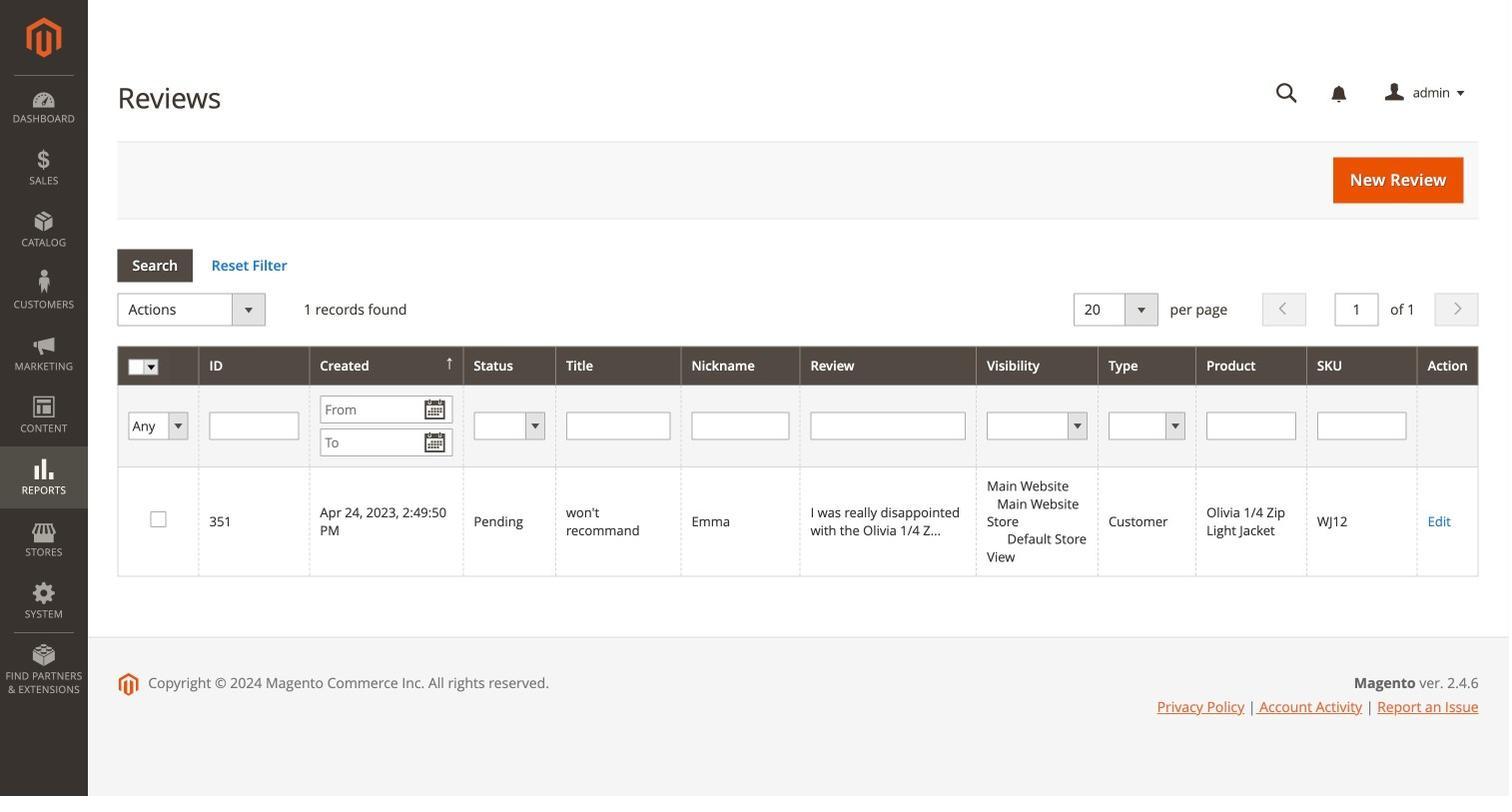Task type: describe. For each thing, give the bounding box(es) containing it.
To text field
[[320, 429, 453, 457]]



Task type: locate. For each thing, give the bounding box(es) containing it.
None text field
[[1262, 76, 1312, 111], [1335, 293, 1379, 326], [209, 412, 299, 440], [566, 412, 671, 440], [692, 412, 790, 440], [1207, 412, 1296, 440], [1262, 76, 1312, 111], [1335, 293, 1379, 326], [209, 412, 299, 440], [566, 412, 671, 440], [692, 412, 790, 440], [1207, 412, 1296, 440]]

From text field
[[320, 396, 453, 424]]

None checkbox
[[150, 512, 163, 525]]

None text field
[[811, 412, 966, 440], [1317, 412, 1407, 440], [811, 412, 966, 440], [1317, 412, 1407, 440]]

magento admin panel image
[[26, 17, 61, 58]]

menu bar
[[0, 75, 88, 706]]



